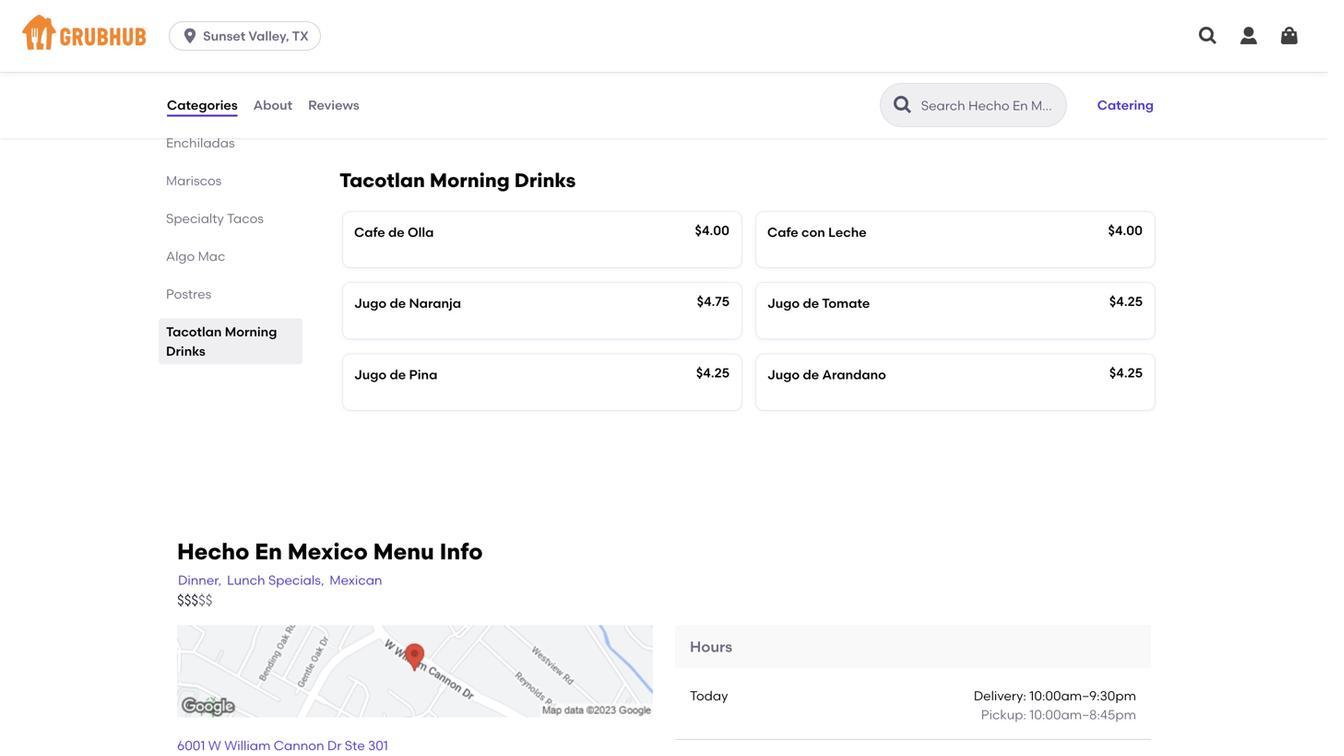 Task type: locate. For each thing, give the bounding box(es) containing it.
1 vertical spatial morning
[[225, 324, 277, 340]]

jugo left pina
[[354, 367, 387, 383]]

0 vertical spatial tacotlan
[[339, 169, 425, 192]]

0 horizontal spatial $4.00
[[695, 223, 730, 238]]

mac
[[198, 248, 225, 264]]

menu
[[373, 539, 434, 565]]

tacotlan inside 'tacotlan morning drinks'
[[166, 324, 222, 340]]

10:00am–9:30pm
[[1029, 689, 1136, 704]]

with
[[512, 95, 538, 111]]

$4.00 for leche
[[1108, 223, 1143, 238]]

jugo
[[354, 296, 387, 311], [767, 296, 800, 311], [354, 367, 387, 383], [767, 367, 800, 383]]

jugo de tomate
[[767, 296, 870, 311]]

$4.25 for $4.75
[[1109, 294, 1143, 310]]

0 vertical spatial drinks
[[514, 169, 576, 192]]

de
[[397, 69, 413, 85], [388, 224, 405, 240], [390, 296, 406, 311], [803, 296, 819, 311], [390, 367, 406, 383], [803, 367, 819, 383]]

de for cuatro
[[397, 69, 413, 85]]

0 horizontal spatial drinks
[[166, 343, 205, 359]]

hours
[[690, 638, 732, 656]]

1 $4.00 from the left
[[695, 223, 730, 238]]

cafe de olla
[[354, 224, 434, 240]]

algo
[[166, 248, 195, 264]]

de for pina
[[390, 367, 406, 383]]

tacotlan down postres
[[166, 324, 222, 340]]

morning
[[430, 169, 510, 192], [225, 324, 277, 340]]

tacotlan up cafe de olla
[[339, 169, 425, 192]]

pickup:
[[981, 707, 1026, 723]]

jugo left naranja
[[354, 296, 387, 311]]

jugo for jugo de tomate
[[767, 296, 800, 311]]

0 horizontal spatial tacotlan morning drinks
[[166, 324, 277, 359]]

dinner,
[[178, 573, 221, 589]]

0 horizontal spatial tacotlan
[[166, 324, 222, 340]]

pastel
[[354, 69, 393, 85]]

tacotlan morning drinks
[[339, 169, 576, 192], [166, 324, 277, 359]]

de right pastel on the top left
[[397, 69, 413, 85]]

con
[[801, 224, 825, 240]]

dinner, button
[[177, 571, 222, 591]]

de left pina
[[390, 367, 406, 383]]

1 vertical spatial tacotlan
[[166, 324, 222, 340]]

y
[[214, 97, 221, 113]]

tacotlan morning drinks up the olla
[[339, 169, 576, 192]]

svg image
[[1197, 25, 1219, 47], [1238, 25, 1260, 47], [1278, 25, 1300, 47], [181, 27, 199, 45]]

drinks inside 'tacotlan morning drinks'
[[166, 343, 205, 359]]

drinks down postres
[[166, 343, 205, 359]]

morning up the olla
[[430, 169, 510, 192]]

olla
[[408, 224, 434, 240]]

cafe
[[354, 224, 385, 240], [767, 224, 798, 240]]

categories
[[167, 97, 238, 113]]

1 horizontal spatial cafe
[[767, 224, 798, 240]]

search icon image
[[892, 94, 914, 116]]

de left arandano
[[803, 367, 819, 383]]

1 vertical spatial tacotlan morning drinks
[[166, 324, 277, 359]]

drinks
[[514, 169, 576, 192], [166, 343, 205, 359]]

de left the olla
[[388, 224, 405, 240]]

de left naranja
[[390, 296, 406, 311]]

mariscos
[[166, 173, 222, 189]]

en
[[255, 539, 282, 565]]

info
[[440, 539, 483, 565]]

0 horizontal spatial morning
[[225, 324, 277, 340]]

0 horizontal spatial cafe
[[354, 224, 385, 240]]

sunset valley, tx
[[203, 28, 309, 44]]

reviews button
[[307, 72, 360, 138]]

carnes
[[166, 97, 211, 113]]

cafe left the olla
[[354, 224, 385, 240]]

morning inside 'tacotlan morning drinks'
[[225, 324, 277, 340]]

moles
[[166, 59, 202, 75]]

0 vertical spatial morning
[[430, 169, 510, 192]]

roasted
[[541, 95, 590, 111]]

valley,
[[248, 28, 289, 44]]

jugo left arandano
[[767, 367, 800, 383]]

Search Hecho En Mexico search field
[[919, 97, 1060, 114]]

$4.25
[[1109, 294, 1143, 310], [696, 365, 730, 381], [1109, 365, 1143, 381]]

tacos
[[227, 211, 264, 226]]

algo mac
[[166, 248, 225, 264]]

2 $4.00 from the left
[[1108, 223, 1143, 238]]

drinks down with
[[514, 169, 576, 192]]

tacotlan morning drinks down postres
[[166, 324, 277, 359]]

hecho
[[177, 539, 249, 565]]

topped
[[461, 95, 509, 111]]

1 horizontal spatial tacotlan morning drinks
[[339, 169, 576, 192]]

revolver
[[166, 22, 219, 37]]

morning down mac
[[225, 324, 277, 340]]

2 cafe from the left
[[767, 224, 798, 240]]

$4.00
[[695, 223, 730, 238], [1108, 223, 1143, 238]]

de for naranja
[[390, 296, 406, 311]]

1 horizontal spatial morning
[[430, 169, 510, 192]]

1 horizontal spatial $4.00
[[1108, 223, 1143, 238]]

mexican
[[330, 573, 382, 589]]

about
[[253, 97, 292, 113]]

delivery: 10:00am–9:30pm
[[974, 689, 1136, 704]]

10:00am–8:45pm
[[1029, 707, 1136, 723]]

leches
[[464, 69, 508, 85]]

1 horizontal spatial drinks
[[514, 169, 576, 192]]

tacotlan
[[339, 169, 425, 192], [166, 324, 222, 340]]

cafe for cafe con leche
[[767, 224, 798, 240]]

cafe con leche
[[767, 224, 867, 240]]

specials,
[[268, 573, 324, 589]]

reviews
[[308, 97, 359, 113]]

$$$$$
[[177, 592, 213, 609]]

jugo left tomate
[[767, 296, 800, 311]]

1 cafe from the left
[[354, 224, 385, 240]]

cafe left con
[[767, 224, 798, 240]]

de left tomate
[[803, 296, 819, 311]]

1 vertical spatial drinks
[[166, 343, 205, 359]]



Task type: vqa. For each thing, say whether or not it's contained in the screenshot.
left POSSIBLE
no



Task type: describe. For each thing, give the bounding box(es) containing it.
delivery:
[[974, 689, 1026, 704]]

sunset valley, tx button
[[169, 21, 328, 51]]

sunset
[[203, 28, 246, 44]]

jugo de arandano
[[767, 367, 886, 383]]

enchiladas
[[166, 135, 235, 151]]

jugo for jugo de naranja
[[354, 296, 387, 311]]

cuatro
[[416, 69, 461, 85]]

1 horizontal spatial tacotlan
[[339, 169, 425, 192]]

jugo de pina
[[354, 367, 437, 383]]

leche
[[828, 224, 867, 240]]

specialty tacos
[[166, 211, 264, 226]]

$$$
[[177, 592, 198, 609]]

dinner, lunch specials, mexican
[[178, 573, 382, 589]]

de for olla
[[388, 224, 405, 240]]

recipe.
[[416, 95, 458, 111]]

pina
[[409, 367, 437, 383]]

cafe for cafe de olla
[[354, 224, 385, 240]]

tx
[[292, 28, 309, 44]]

naranja
[[409, 296, 461, 311]]

catering
[[1097, 97, 1154, 113]]

mexico
[[288, 539, 368, 565]]

catering button
[[1089, 85, 1162, 125]]

jugo de naranja
[[354, 296, 461, 311]]

de for arandano
[[803, 367, 819, 383]]

de for tomate
[[803, 296, 819, 311]]

mexican button
[[329, 571, 383, 591]]

$4.25 for $4.25
[[1109, 365, 1143, 381]]

specialty
[[166, 211, 224, 226]]

main navigation navigation
[[0, 0, 1328, 72]]

pickup: 10:00am–8:45pm
[[981, 707, 1136, 723]]

carnes y chiles
[[166, 97, 263, 113]]

arandano
[[822, 367, 886, 383]]

hecho en mexico menu info
[[177, 539, 483, 565]]

jugo for jugo de pina
[[354, 367, 387, 383]]

about button
[[252, 72, 293, 138]]

oaxacan recipe. topped with roasted coconut.
[[354, 95, 648, 111]]

coconut.
[[593, 95, 648, 111]]

$4.75
[[697, 294, 730, 310]]

svg image inside sunset valley, tx button
[[181, 27, 199, 45]]

$8.00
[[695, 67, 730, 83]]

oaxacan
[[354, 95, 413, 111]]

tomate
[[822, 296, 870, 311]]

chiles
[[224, 97, 263, 113]]

categories button
[[166, 72, 239, 138]]

jugo for jugo de arandano
[[767, 367, 800, 383]]

today
[[690, 689, 728, 704]]

lunch specials, button
[[226, 571, 325, 591]]

0 vertical spatial tacotlan morning drinks
[[339, 169, 576, 192]]

lunch
[[227, 573, 265, 589]]

$4.00 for olla
[[695, 223, 730, 238]]

postres
[[166, 286, 211, 302]]

pastel de cuatro leches
[[354, 69, 508, 85]]



